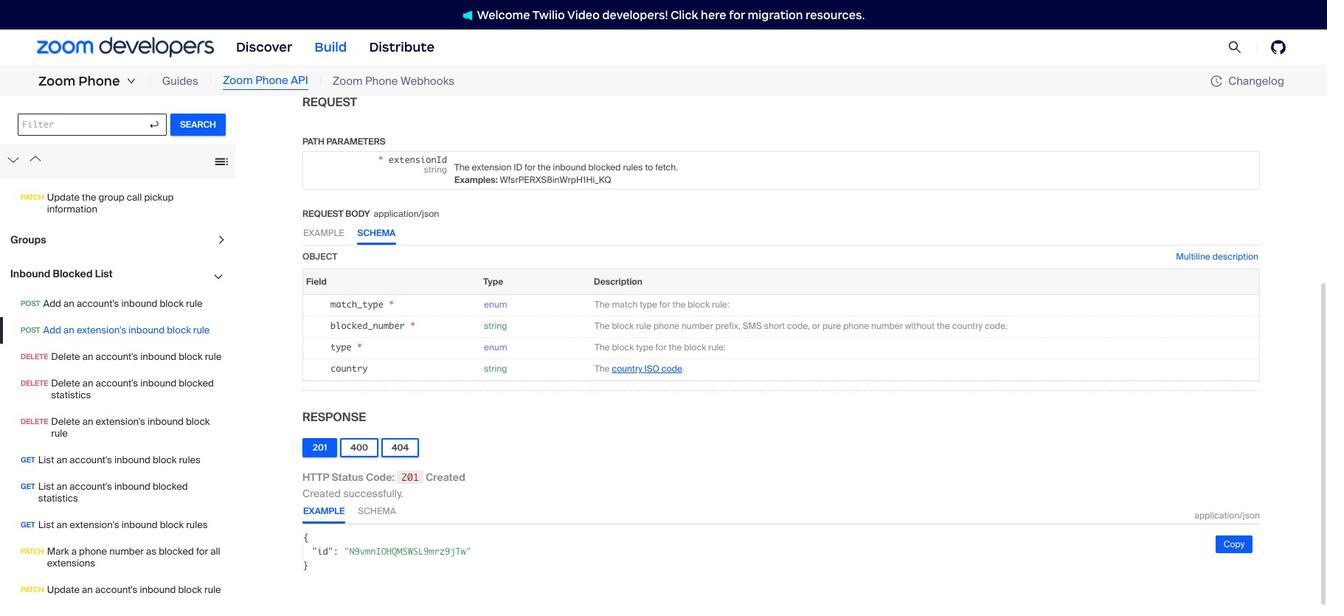 Task type: vqa. For each thing, say whether or not it's contained in the screenshot.
TYPE
yes



Task type: locate. For each thing, give the bounding box(es) containing it.
0 vertical spatial request
[[303, 94, 357, 110]]

welcome twilio video developers! click here for migration resources. link
[[448, 7, 880, 23]]

0 vertical spatial 201
[[313, 442, 327, 454]]

1 vertical spatial enum
[[484, 342, 507, 353]]

github image
[[1272, 40, 1287, 55], [1272, 40, 1287, 55]]

history image left changelog
[[1211, 75, 1223, 87]]

created right code: on the left
[[426, 471, 466, 484]]

zoom phone api link
[[223, 73, 308, 90]]

created
[[426, 471, 466, 484], [303, 487, 341, 500]]

successfully.
[[343, 487, 403, 500]]

zoom for zoom phone
[[38, 73, 75, 89]]

400
[[351, 442, 368, 454]]

request
[[303, 94, 357, 110], [303, 208, 344, 220]]

1 horizontal spatial created
[[426, 471, 466, 484]]

2 horizontal spatial phone
[[365, 74, 398, 88]]

2 phone from the left
[[256, 73, 288, 88]]

0 vertical spatial created
[[426, 471, 466, 484]]

201 up http
[[313, 442, 327, 454]]

phone
[[78, 73, 120, 89], [256, 73, 288, 88], [365, 74, 398, 88]]

zoom
[[38, 73, 75, 89], [223, 73, 253, 88], [333, 74, 363, 88]]

1 horizontal spatial zoom
[[223, 73, 253, 88]]

201 right code: on the left
[[402, 471, 419, 483]]

phone for zoom phone webhooks
[[365, 74, 398, 88]]

1 horizontal spatial 201
[[402, 471, 419, 483]]

multiline description
[[1177, 251, 1259, 263]]

body
[[346, 208, 370, 220]]

twilio
[[533, 8, 565, 22]]

description
[[1213, 251, 1259, 263]]

1 zoom from the left
[[38, 73, 75, 89]]

0 horizontal spatial 201
[[313, 442, 327, 454]]

0 horizontal spatial zoom
[[38, 73, 75, 89]]

1 vertical spatial string
[[484, 363, 507, 375]]

400 button
[[341, 438, 379, 457]]

zoom for zoom phone api
[[223, 73, 253, 88]]

string
[[484, 320, 507, 332], [484, 363, 507, 375]]

404 button
[[382, 438, 419, 457]]

0 vertical spatial enum
[[484, 299, 507, 311]]

welcome twilio video developers! click here for migration resources.
[[477, 8, 865, 22]]

404
[[392, 442, 409, 454]]

phone left down image
[[78, 73, 120, 89]]

enum
[[484, 299, 507, 311], [484, 342, 507, 353]]

1 horizontal spatial phone
[[256, 73, 288, 88]]

1 vertical spatial created
[[303, 487, 341, 500]]

path parameters
[[303, 136, 386, 147]]

2 zoom from the left
[[223, 73, 253, 88]]

201
[[313, 442, 327, 454], [402, 471, 419, 483]]

phone left api
[[256, 73, 288, 88]]

0 vertical spatial string
[[484, 320, 507, 332]]

1 request from the top
[[303, 94, 357, 110]]

search image
[[1229, 40, 1242, 54]]

http
[[303, 471, 330, 484]]

1 phone from the left
[[78, 73, 120, 89]]

notification image
[[463, 10, 473, 20]]

history image
[[1211, 75, 1229, 87], [1211, 75, 1223, 87]]

created down http
[[303, 487, 341, 500]]

notification image
[[463, 10, 477, 20]]

phone left webhooks
[[365, 74, 398, 88]]

for
[[729, 8, 745, 22]]

2 request from the top
[[303, 208, 344, 220]]

request left body
[[303, 208, 344, 220]]

1 vertical spatial 201
[[402, 471, 419, 483]]

0 horizontal spatial phone
[[78, 73, 120, 89]]

3 zoom from the left
[[333, 74, 363, 88]]

application/json
[[374, 208, 439, 220]]

1 vertical spatial request
[[303, 208, 344, 220]]

2 horizontal spatial zoom
[[333, 74, 363, 88]]

request for request body application/json
[[303, 208, 344, 220]]

3 phone from the left
[[365, 74, 398, 88]]

response
[[303, 409, 366, 425]]

zoom for zoom phone webhooks
[[333, 74, 363, 88]]

0 horizontal spatial created
[[303, 487, 341, 500]]

zoom phone webhooks link
[[333, 73, 455, 89]]

zoom phone
[[38, 73, 120, 89]]

1 enum from the top
[[484, 299, 507, 311]]

request down api
[[303, 94, 357, 110]]



Task type: describe. For each thing, give the bounding box(es) containing it.
zoom phone webhooks
[[333, 74, 455, 88]]

request body application/json
[[303, 208, 439, 220]]

migration
[[748, 8, 803, 22]]

resources.
[[806, 8, 865, 22]]

1 string from the top
[[484, 320, 507, 332]]

history image down search icon
[[1211, 75, 1229, 87]]

201 inside http status code: 201 created created successfully.
[[402, 471, 419, 483]]

type
[[483, 276, 504, 288]]

status
[[332, 471, 364, 484]]

request for request
[[303, 94, 357, 110]]

guides
[[162, 74, 199, 88]]

path
[[303, 136, 325, 147]]

developers!
[[603, 8, 668, 22]]

here
[[701, 8, 727, 22]]

2 string from the top
[[484, 363, 507, 375]]

changelog link
[[1211, 73, 1285, 88]]

guides link
[[162, 73, 199, 89]]

zoom developer logo image
[[37, 37, 214, 57]]

welcome
[[477, 8, 530, 22]]

api
[[291, 73, 308, 88]]

zoom phone api
[[223, 73, 308, 88]]

phone for zoom phone api
[[256, 73, 288, 88]]

video
[[568, 8, 600, 22]]

phone for zoom phone
[[78, 73, 120, 89]]

object
[[303, 251, 338, 263]]

multiline
[[1177, 251, 1211, 263]]

search image
[[1229, 40, 1242, 54]]

changelog
[[1229, 73, 1285, 88]]

201 inside 201 button
[[313, 442, 327, 454]]

201 button
[[303, 438, 338, 457]]

2 enum from the top
[[484, 342, 507, 353]]

down image
[[127, 77, 136, 86]]

code:
[[366, 471, 395, 484]]

parameters
[[327, 136, 386, 147]]

http status code: 201 created created successfully.
[[303, 471, 466, 500]]

click
[[671, 8, 699, 22]]

webhooks
[[401, 74, 455, 88]]



